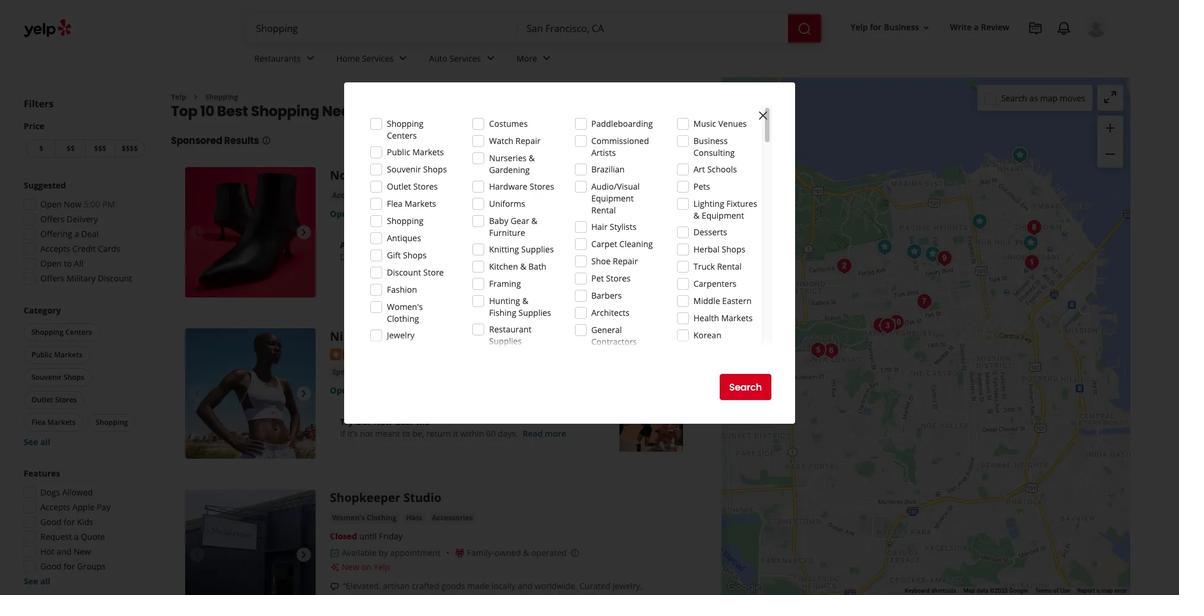 Task type: describe. For each thing, give the bounding box(es) containing it.
0 vertical spatial accessories link
[[330, 190, 376, 202]]

rare device image
[[913, 290, 936, 314]]

shopping inside shopping button
[[96, 418, 128, 428]]

top 10 best shopping near san francisco, california
[[171, 102, 536, 121]]

gear inside baby gear & furniture
[[511, 215, 529, 227]]

eastern
[[722, 296, 752, 307]]

shoe stores link
[[429, 190, 475, 202]]

amazing gifts under $50 dolce vita, adidas and kate spade new york. read more
[[340, 240, 561, 263]]

yelp link
[[171, 92, 186, 102]]

all
[[74, 258, 83, 269]]

outlet inside the search dialog
[[387, 181, 411, 192]]

user actions element
[[841, 15, 1124, 88]]

worldwide.
[[535, 581, 577, 593]]

24 chevron down v2 image for restaurants
[[303, 51, 317, 66]]

public inside the search dialog
[[387, 147, 410, 158]]

groups
[[77, 562, 106, 573]]

by
[[379, 548, 388, 559]]

sakura image
[[806, 339, 830, 362]]

price group
[[24, 120, 147, 160]]

uniforms
[[489, 198, 525, 210]]

cris consignment image
[[968, 210, 992, 234]]

pm for open until 9:00 pm
[[393, 209, 405, 220]]

group containing features
[[20, 468, 147, 588]]

kitchen & bath
[[489, 261, 547, 272]]

baskets
[[601, 593, 631, 596]]

jewelry,
[[613, 581, 642, 593]]

korean
[[694, 330, 722, 341]]

more
[[517, 53, 537, 64]]

a for review
[[974, 22, 979, 33]]

return
[[426, 428, 451, 440]]

repair for watch repair
[[516, 135, 541, 147]]

& inside baby gear & furniture
[[532, 215, 538, 227]]

report
[[1078, 588, 1095, 595]]

flea inside the search dialog
[[387, 198, 403, 210]]

nike san francisco link
[[330, 329, 441, 345]]

fashion
[[387, 284, 417, 296]]

$$$$
[[122, 144, 138, 154]]

1 vertical spatial san
[[361, 329, 382, 345]]

button down image
[[873, 235, 897, 259]]

discount inside the search dialog
[[387, 267, 421, 278]]

3 star rating image
[[330, 349, 394, 361]]

business categories element
[[245, 43, 1107, 77]]

a for map
[[1097, 588, 1100, 595]]

lighting
[[694, 198, 725, 210]]

nordstrom rack - daly city link
[[330, 168, 489, 184]]

outlet inside outlet stores button
[[31, 395, 53, 405]]

centers inside button
[[65, 328, 92, 338]]

to inside try our new gear irl if it's not meant to be, return it within 60 days. read more
[[402, 428, 410, 440]]

curated
[[580, 581, 611, 593]]

more inside try our new gear irl if it's not meant to be, return it within 60 days. read more
[[545, 428, 567, 440]]

made
[[467, 581, 490, 593]]

map for moves
[[1041, 92, 1058, 104]]

0 horizontal spatial accessories
[[332, 191, 374, 201]]

map data ©2023 google
[[964, 588, 1028, 595]]

sporting goods button
[[330, 367, 389, 379]]

accessories button for the topmost 'accessories' "link"
[[330, 190, 376, 202]]

all for features
[[40, 576, 50, 588]]

slideshow element for nike
[[185, 329, 316, 460]]

military
[[67, 273, 96, 284]]

herbal shops
[[694, 244, 746, 255]]

home
[[336, 53, 360, 64]]

services for auto services
[[450, 53, 481, 64]]

accessories,
[[343, 593, 389, 596]]

shopping right 16 chevron right v2 image
[[205, 92, 238, 102]]

request
[[40, 532, 72, 543]]

16 new v2 image
[[330, 563, 340, 573]]

the san francisco sock market at pier 39 image
[[1008, 143, 1032, 167]]

supplies for restaurant supplies
[[489, 336, 522, 347]]

nike san francisco image
[[1019, 231, 1043, 255]]

0 vertical spatial san
[[359, 102, 386, 121]]

good for good for groups
[[40, 562, 62, 573]]

9:00
[[374, 209, 390, 220]]

for for business
[[870, 22, 882, 33]]

markets inside button
[[54, 350, 82, 360]]

60
[[486, 428, 496, 440]]

business inside business consulting
[[694, 135, 728, 147]]

york.
[[493, 252, 512, 263]]

health
[[694, 313, 719, 324]]

next image for shopkeeper
[[297, 549, 311, 563]]

sporting goods
[[332, 367, 386, 377]]

terms
[[1035, 588, 1052, 595]]

business inside button
[[884, 22, 919, 33]]

owned
[[495, 548, 521, 559]]

truck
[[694, 261, 715, 272]]

gift
[[587, 593, 599, 596]]

more link
[[507, 43, 563, 77]]

carpet cleaning
[[592, 239, 653, 250]]

restaurant
[[489, 324, 532, 335]]

rental inside audio/visual equipment rental
[[592, 205, 616, 216]]

map region
[[641, 0, 1179, 596]]

gifts
[[378, 240, 397, 251]]

kate
[[428, 252, 445, 263]]

available by appointment
[[342, 548, 441, 559]]

1 horizontal spatial yelp
[[374, 562, 390, 574]]

zoom out image
[[1103, 147, 1118, 162]]

notifications image
[[1057, 21, 1071, 36]]

& right the owned
[[523, 548, 529, 559]]

gardening
[[489, 164, 530, 176]]

hunting
[[489, 296, 520, 307]]

google
[[1010, 588, 1028, 595]]

16 family owned v2 image
[[455, 549, 465, 559]]

artisan
[[383, 581, 410, 593]]

search image
[[797, 22, 812, 36]]

accepts for accepts credit cards
[[40, 243, 70, 255]]

markets down eastern
[[721, 313, 753, 324]]

sort:
[[589, 108, 607, 119]]

shopkeeper studio link
[[330, 491, 442, 507]]

good for groups
[[40, 562, 106, 573]]

services for home services
[[362, 53, 394, 64]]

my favorite image
[[819, 339, 843, 363]]

culinary
[[483, 593, 513, 596]]

goods
[[442, 581, 465, 593]]

write a review
[[950, 22, 1010, 33]]

write a review link
[[946, 17, 1014, 38]]

open for to
[[40, 258, 62, 269]]

shopping up 16 info v2 'icon'
[[251, 102, 319, 121]]

antiques
[[387, 233, 421, 244]]

carpenters
[[694, 278, 737, 290]]

offers for offers military discount
[[40, 273, 64, 284]]

of
[[1054, 588, 1059, 595]]

truck rental
[[694, 261, 742, 272]]

& left bath
[[520, 261, 526, 272]]

flea markets inside the search dialog
[[387, 198, 436, 210]]

flea markets inside button
[[31, 418, 76, 428]]

group containing suggested
[[20, 180, 147, 288]]

souvenir shops inside souvenir shops button
[[31, 373, 84, 383]]

irl
[[416, 417, 429, 428]]

contractors
[[592, 337, 637, 348]]

pet stores
[[592, 273, 631, 284]]

it's
[[347, 428, 358, 440]]

music
[[694, 118, 716, 129]]

middle
[[694, 296, 720, 307]]

restaurants
[[254, 53, 301, 64]]

read inside try our new gear irl if it's not meant to be, return it within 60 days. read more
[[523, 428, 543, 440]]

$
[[39, 144, 43, 154]]

and up items
[[518, 581, 533, 593]]

framing
[[489, 278, 521, 290]]

"elevated,
[[343, 581, 381, 593]]

california
[[465, 102, 536, 121]]

adidas
[[383, 252, 408, 263]]

custom
[[556, 593, 584, 596]]

& inside "elevated, artisan crafted goods made locally and worldwide. curated jewelry, accessories, apparel, home decor & culinary items and custom gift baskets for al
[[474, 593, 480, 596]]

and down the "worldwide."
[[539, 593, 554, 596]]

& inside lighting fixtures & equipment
[[694, 210, 700, 221]]

review
[[981, 22, 1010, 33]]

report a map error
[[1078, 588, 1127, 595]]

nike san francisco image
[[185, 329, 316, 460]]

nike
[[330, 329, 358, 345]]

for inside "elevated, artisan crafted goods made locally and worldwide. curated jewelry, accessories, apparel, home decor & culinary items and custom gift baskets for al
[[633, 593, 644, 596]]

expand map image
[[1103, 90, 1118, 104]]

search dialog
[[0, 0, 1179, 596]]

home services
[[336, 53, 394, 64]]

$$$
[[94, 144, 106, 154]]

love on haight image
[[885, 311, 908, 334]]

general contractors
[[592, 325, 637, 348]]

knitting supplies
[[489, 244, 554, 255]]

nordstrom
[[330, 168, 395, 184]]

auto
[[429, 53, 448, 64]]

next image for nordstrom
[[297, 226, 311, 240]]

see all for category
[[24, 437, 50, 448]]

new up groups
[[74, 547, 91, 558]]

the love of ganesha image
[[876, 314, 900, 338]]

shoe for shoe stores
[[431, 191, 448, 201]]

hardware
[[489, 181, 528, 192]]

shopkeeper studio image
[[185, 491, 316, 596]]

16 available by appointment v2 image
[[330, 549, 340, 559]]

souvenir inside button
[[31, 373, 62, 383]]

slideshow element for shopkeeper
[[185, 491, 316, 596]]

hot and new
[[40, 547, 91, 558]]

baby gear & furniture
[[489, 215, 538, 239]]

auto services
[[429, 53, 481, 64]]

16 info v2 image
[[261, 136, 271, 146]]

bath
[[529, 261, 547, 272]]

yelp for 'yelp' link
[[171, 92, 186, 102]]

previous image for shopkeeper studio
[[190, 549, 204, 563]]



Task type: vqa. For each thing, say whether or not it's contained in the screenshot.
Wheelchair Accessible
no



Task type: locate. For each thing, give the bounding box(es) containing it.
1 vertical spatial see all button
[[24, 576, 50, 588]]

1 vertical spatial see all
[[24, 576, 50, 588]]

herbal
[[694, 244, 720, 255]]

hats link
[[404, 513, 425, 525]]

None search field
[[247, 14, 824, 43]]

equipment down the lighting
[[702, 210, 744, 221]]

supplies inside "restaurant supplies"
[[489, 336, 522, 347]]

for
[[870, 22, 882, 33], [64, 517, 75, 528], [64, 562, 75, 573], [633, 593, 644, 596]]

keyboard shortcuts button
[[905, 588, 957, 596]]

1 horizontal spatial to
[[402, 428, 410, 440]]

1 accepts from the top
[[40, 243, 70, 255]]

westfield san francisco centre image
[[1020, 251, 1044, 275]]

markets inside button
[[47, 418, 76, 428]]

women's clothing up jewelry
[[387, 302, 423, 325]]

pm right 9:00
[[393, 209, 405, 220]]

1 horizontal spatial accessories button
[[430, 513, 476, 525]]

2 vertical spatial yelp
[[374, 562, 390, 574]]

women's up closed
[[332, 514, 365, 524]]

search for search as map moves
[[1001, 92, 1028, 104]]

24 chevron down v2 image inside restaurants link
[[303, 51, 317, 66]]

2 accepts from the top
[[40, 502, 70, 513]]

more inside amazing gifts under $50 dolce vita, adidas and kate spade new york. read more
[[539, 252, 561, 263]]

shopkeeper
[[330, 491, 401, 507]]

vita,
[[364, 252, 381, 263]]

discount
[[387, 267, 421, 278], [98, 273, 132, 284]]

francisco
[[385, 329, 441, 345]]

centers up public markets button
[[65, 328, 92, 338]]

closed
[[330, 532, 357, 543]]

map left error
[[1101, 588, 1113, 595]]

public up souvenir shops button
[[31, 350, 52, 360]]

& down made
[[474, 593, 480, 596]]

flea inside button
[[31, 418, 45, 428]]

2 offers from the top
[[40, 273, 64, 284]]

accessories down nordstrom
[[332, 191, 374, 201]]

repair
[[516, 135, 541, 147], [613, 256, 638, 267]]

1 horizontal spatial public
[[387, 147, 410, 158]]

see all down hot
[[24, 576, 50, 588]]

0 vertical spatial business
[[884, 22, 919, 33]]

1 vertical spatial supplies
[[519, 307, 551, 319]]

24 chevron down v2 image for home services
[[396, 51, 410, 66]]

1 horizontal spatial shopping centers
[[387, 118, 424, 141]]

next image
[[297, 387, 311, 402]]

dolce
[[340, 252, 362, 263]]

0 horizontal spatial yelp
[[171, 92, 186, 102]]

0 horizontal spatial souvenir shops
[[31, 373, 84, 383]]

accessories button for bottommost 'accessories' "link"
[[430, 513, 476, 525]]

accepts down "dogs"
[[40, 502, 70, 513]]

for inside button
[[870, 22, 882, 33]]

clothing inside women's clothing
[[387, 313, 419, 325]]

nest maternity image
[[903, 240, 926, 264]]

keyboard
[[905, 588, 930, 595]]

0 vertical spatial to
[[64, 258, 72, 269]]

shopping centers up public markets button
[[31, 328, 92, 338]]

1 horizontal spatial services
[[450, 53, 481, 64]]

markets down outlet stores button
[[47, 418, 76, 428]]

open to all
[[40, 258, 83, 269]]

0 horizontal spatial centers
[[65, 328, 92, 338]]

1 horizontal spatial 24 chevron down v2 image
[[396, 51, 410, 66]]

on
[[361, 562, 372, 574]]

1 see all button from the top
[[24, 437, 50, 448]]

2 see from the top
[[24, 576, 38, 588]]

gift
[[387, 250, 401, 261]]

1 vertical spatial until
[[359, 532, 377, 543]]

pm for open now 5:00 pm
[[102, 199, 115, 210]]

open down suggested
[[40, 199, 62, 210]]

souvenir
[[387, 164, 421, 175], [31, 373, 62, 383]]

for left 16 chevron down v2 image
[[870, 22, 882, 33]]

accessories link up 16 family owned v2 image
[[430, 513, 476, 525]]

accessories button up 16 family owned v2 image
[[430, 513, 476, 525]]

shopping centers up the nordstrom rack - daly city link
[[387, 118, 424, 141]]

2 all from the top
[[40, 576, 50, 588]]

see all button down flea markets button
[[24, 437, 50, 448]]

shopping inside shopping centers button
[[31, 328, 64, 338]]

san francisco mercantile image
[[869, 314, 892, 337]]

2 24 chevron down v2 image from the left
[[396, 51, 410, 66]]

yelp inside button
[[851, 22, 868, 33]]

see all for features
[[24, 576, 50, 588]]

1 vertical spatial repair
[[613, 256, 638, 267]]

good for good for kids
[[40, 517, 62, 528]]

open for until
[[330, 209, 352, 220]]

projects image
[[1029, 21, 1043, 36]]

all
[[40, 437, 50, 448], [40, 576, 50, 588]]

san right near
[[359, 102, 386, 121]]

services right auto
[[450, 53, 481, 64]]

1 next image from the top
[[297, 226, 311, 240]]

& up knitting supplies
[[532, 215, 538, 227]]

price
[[24, 120, 44, 132]]

0 vertical spatial offers
[[40, 214, 64, 225]]

gear up "be,"
[[395, 417, 414, 428]]

0 horizontal spatial women's
[[332, 514, 365, 524]]

1 vertical spatial clothing
[[367, 514, 397, 524]]

offers military discount
[[40, 273, 132, 284]]

for for groups
[[64, 562, 75, 573]]

new inside amazing gifts under $50 dolce vita, adidas and kate spade new york. read more
[[473, 252, 491, 263]]

until left 9:00
[[354, 209, 372, 220]]

days.
[[498, 428, 518, 440]]

0 vertical spatial see all
[[24, 437, 50, 448]]

0 vertical spatial shoe
[[431, 191, 448, 201]]

map for error
[[1101, 588, 1113, 595]]

restaurant supplies
[[489, 324, 532, 347]]

1 horizontal spatial rental
[[717, 261, 742, 272]]

services inside home services link
[[362, 53, 394, 64]]

& inside nurseries & gardening
[[529, 153, 535, 164]]

equipment down audio/visual
[[592, 193, 634, 204]]

google image
[[725, 581, 764, 596]]

0 horizontal spatial to
[[64, 258, 72, 269]]

0 horizontal spatial 24 chevron down v2 image
[[303, 51, 317, 66]]

services
[[362, 53, 394, 64], [450, 53, 481, 64]]

0 vertical spatial equipment
[[592, 193, 634, 204]]

supplies up "restaurant"
[[519, 307, 551, 319]]

shopping centers inside the search dialog
[[387, 118, 424, 141]]

& down the lighting
[[694, 210, 700, 221]]

flea markets
[[387, 198, 436, 210], [31, 418, 76, 428]]

map right the as
[[1041, 92, 1058, 104]]

for down 'hot and new'
[[64, 562, 75, 573]]

1 vertical spatial accepts
[[40, 502, 70, 513]]

public
[[387, 147, 410, 158], [31, 350, 52, 360]]

nordstrom rack - daly city
[[330, 168, 489, 184]]

0 horizontal spatial map
[[1041, 92, 1058, 104]]

business up consulting
[[694, 135, 728, 147]]

3 slideshow element from the top
[[185, 491, 316, 596]]

to inside group
[[64, 258, 72, 269]]

0 horizontal spatial outlet
[[31, 395, 53, 405]]

accepts apple pay
[[40, 502, 111, 513]]

2 vertical spatial supplies
[[489, 336, 522, 347]]

a right report
[[1097, 588, 1100, 595]]

16 chevron down v2 image
[[922, 23, 931, 32]]

a right write
[[974, 22, 979, 33]]

and inside amazing gifts under $50 dolce vita, adidas and kate spade new york. read more
[[411, 252, 425, 263]]

1 vertical spatial more
[[545, 428, 567, 440]]

shoe inside the search dialog
[[592, 256, 611, 267]]

centers
[[387, 130, 417, 141], [65, 328, 92, 338]]

discount up "fashion"
[[387, 267, 421, 278]]

1 vertical spatial public markets
[[31, 350, 82, 360]]

24 chevron down v2 image right auto services
[[484, 51, 498, 66]]

read inside amazing gifts under $50 dolce vita, adidas and kate spade new york. read more
[[517, 252, 537, 263]]

0 vertical spatial shopping centers
[[387, 118, 424, 141]]

2 vertical spatial slideshow element
[[185, 491, 316, 596]]

shopping
[[205, 92, 238, 102], [251, 102, 319, 121], [387, 118, 424, 129], [387, 215, 424, 227], [31, 328, 64, 338], [96, 418, 128, 428]]

services right home at the left of page
[[362, 53, 394, 64]]

zoom in image
[[1103, 121, 1118, 135]]

shoe down -
[[431, 191, 448, 201]]

store
[[423, 267, 444, 278]]

pets
[[694, 181, 710, 192]]

moves
[[1060, 92, 1086, 104]]

1 horizontal spatial public markets
[[387, 147, 444, 158]]

yelp left 16 chevron right v2 image
[[171, 92, 186, 102]]

report a map error link
[[1078, 588, 1127, 595]]

shopping right flea markets button
[[96, 418, 128, 428]]

1 vertical spatial to
[[402, 428, 410, 440]]

10
[[200, 102, 214, 121]]

group
[[1098, 116, 1124, 168], [20, 180, 147, 288], [21, 305, 147, 449], [20, 468, 147, 588]]

24 chevron down v2 image right restaurants
[[303, 51, 317, 66]]

search
[[1001, 92, 1028, 104], [729, 381, 762, 394]]

for up request a quote
[[64, 517, 75, 528]]

francisco,
[[389, 102, 463, 121]]

offers for offers delivery
[[40, 214, 64, 225]]

crafted
[[412, 581, 439, 593]]

next image left 'amazing'
[[297, 226, 311, 240]]

1 horizontal spatial souvenir shops
[[387, 164, 447, 175]]

for for kids
[[64, 517, 75, 528]]

slideshow element
[[185, 168, 316, 298], [185, 329, 316, 460], [185, 491, 316, 596]]

offers down open to all
[[40, 273, 64, 284]]

public inside button
[[31, 350, 52, 360]]

women's inside the search dialog
[[387, 302, 423, 313]]

open until 9:00 pm
[[330, 209, 405, 220]]

1 vertical spatial rental
[[717, 261, 742, 272]]

decor
[[450, 593, 472, 596]]

markets down rack
[[405, 198, 436, 210]]

markets up -
[[413, 147, 444, 158]]

new inside try our new gear irl if it's not meant to be, return it within 60 days. read more
[[374, 417, 392, 428]]

operated
[[531, 548, 567, 559]]

1 horizontal spatial gear
[[511, 215, 529, 227]]

1 vertical spatial gear
[[395, 417, 414, 428]]

women's clothing inside the search dialog
[[387, 302, 423, 325]]

1 vertical spatial outlet stores
[[31, 395, 77, 405]]

all for category
[[40, 437, 50, 448]]

1 vertical spatial outlet
[[31, 395, 53, 405]]

centers inside the search dialog
[[387, 130, 417, 141]]

1 see all from the top
[[24, 437, 50, 448]]

mai do - san francisco image
[[933, 247, 957, 270]]

1 vertical spatial previous image
[[190, 549, 204, 563]]

business left 16 chevron down v2 image
[[884, 22, 919, 33]]

auto services link
[[420, 43, 507, 77]]

architects
[[592, 307, 630, 319]]

1 vertical spatial souvenir shops
[[31, 373, 84, 383]]

shoe stores
[[431, 191, 473, 201]]

1 see from the top
[[24, 437, 38, 448]]

it
[[453, 428, 458, 440]]

see for category
[[24, 437, 38, 448]]

new left york.
[[473, 252, 491, 263]]

1 vertical spatial next image
[[297, 549, 311, 563]]

rental up the hair
[[592, 205, 616, 216]]

shopping up the nordstrom rack - daly city link
[[387, 118, 424, 129]]

0 vertical spatial slideshow element
[[185, 168, 316, 298]]

shopping centers inside button
[[31, 328, 92, 338]]

1 vertical spatial souvenir
[[31, 373, 62, 383]]

info icon image
[[571, 549, 580, 558], [571, 549, 580, 558]]

1 previous image from the top
[[190, 387, 204, 402]]

middle eastern
[[694, 296, 752, 307]]

shoe
[[431, 191, 448, 201], [592, 256, 611, 267]]

2 see all button from the top
[[24, 576, 50, 588]]

0 horizontal spatial services
[[362, 53, 394, 64]]

next image
[[297, 226, 311, 240], [297, 549, 311, 563]]

24 chevron down v2 image
[[303, 51, 317, 66], [396, 51, 410, 66], [484, 51, 498, 66]]

1 vertical spatial accessories link
[[430, 513, 476, 525]]

public markets up rack
[[387, 147, 444, 158]]

public markets inside button
[[31, 350, 82, 360]]

yelp for business
[[851, 22, 919, 33]]

gear inside try our new gear irl if it's not meant to be, return it within 60 days. read more
[[395, 417, 414, 428]]

family-
[[467, 548, 495, 559]]

1 vertical spatial read
[[523, 428, 543, 440]]

1 24 chevron down v2 image from the left
[[303, 51, 317, 66]]

0 horizontal spatial shoe
[[431, 191, 448, 201]]

0 vertical spatial more
[[539, 252, 561, 263]]

until for shopkeeper
[[359, 532, 377, 543]]

0 vertical spatial map
[[1041, 92, 1058, 104]]

0 vertical spatial all
[[40, 437, 50, 448]]

1 horizontal spatial business
[[884, 22, 919, 33]]

a left the deal
[[74, 229, 79, 240]]

accessories link down nordstrom
[[330, 190, 376, 202]]

accepts for accepts apple pay
[[40, 502, 70, 513]]

0 vertical spatial souvenir
[[387, 164, 421, 175]]

1 horizontal spatial repair
[[613, 256, 638, 267]]

0 horizontal spatial pm
[[102, 199, 115, 210]]

map
[[964, 588, 975, 595]]

0 vertical spatial flea markets
[[387, 198, 436, 210]]

2 slideshow element from the top
[[185, 329, 316, 460]]

features
[[24, 468, 60, 480]]

24 chevron down v2 image inside home services link
[[396, 51, 410, 66]]

1 all from the top
[[40, 437, 50, 448]]

0 vertical spatial yelp
[[851, 22, 868, 33]]

slideshow element for nordstrom
[[185, 168, 316, 298]]

5:00
[[84, 199, 100, 210]]

discount inside group
[[98, 273, 132, 284]]

she her image
[[921, 242, 945, 266]]

good down hot
[[40, 562, 62, 573]]

see
[[24, 437, 38, 448], [24, 576, 38, 588]]

until for nordstrom
[[354, 209, 372, 220]]

shoe inside button
[[431, 191, 448, 201]]

1 horizontal spatial outlet
[[387, 181, 411, 192]]

0 horizontal spatial business
[[694, 135, 728, 147]]

for down jewelry,
[[633, 593, 644, 596]]

0 vertical spatial repair
[[516, 135, 541, 147]]

foggy notion image
[[833, 254, 856, 278]]

see all button for category
[[24, 437, 50, 448]]

souvenir up outlet stores button
[[31, 373, 62, 383]]

yelp down by
[[374, 562, 390, 574]]

1 vertical spatial shopping centers
[[31, 328, 92, 338]]

carpet
[[592, 239, 617, 250]]

sponsored
[[171, 134, 222, 148]]

more right days.
[[545, 428, 567, 440]]

1 slideshow element from the top
[[185, 168, 316, 298]]

0 horizontal spatial public
[[31, 350, 52, 360]]

24 chevron down v2 image left auto
[[396, 51, 410, 66]]

0 vertical spatial souvenir shops
[[387, 164, 447, 175]]

good for kids
[[40, 517, 93, 528]]

items
[[515, 593, 537, 596]]

shops inside button
[[64, 373, 84, 383]]

1 horizontal spatial accessories
[[432, 514, 473, 524]]

previous image
[[190, 226, 204, 240]]

good up request
[[40, 517, 62, 528]]

daly
[[437, 168, 463, 184]]

1 vertical spatial business
[[694, 135, 728, 147]]

supplies for knitting supplies
[[521, 244, 554, 255]]

1 horizontal spatial flea
[[387, 198, 403, 210]]

0 horizontal spatial gear
[[395, 417, 414, 428]]

& inside hunting & fishing supplies
[[522, 296, 529, 307]]

supplies inside hunting & fishing supplies
[[519, 307, 551, 319]]

2 horizontal spatial 24 chevron down v2 image
[[484, 51, 498, 66]]

anime pop image
[[1022, 216, 1046, 240]]

1 horizontal spatial souvenir
[[387, 164, 421, 175]]

women's inside button
[[332, 514, 365, 524]]

hair stylists
[[592, 221, 637, 233]]

search inside button
[[729, 381, 762, 394]]

to left all
[[64, 258, 72, 269]]

clothing inside button
[[367, 514, 397, 524]]

yelp for yelp for business
[[851, 22, 868, 33]]

0 vertical spatial next image
[[297, 226, 311, 240]]

all down hot
[[40, 576, 50, 588]]

accessories button down nordstrom
[[330, 190, 376, 202]]

within
[[460, 428, 484, 440]]

pm right 5:00
[[102, 199, 115, 210]]

a for quote
[[74, 532, 79, 543]]

shopping down category
[[31, 328, 64, 338]]

accepts
[[40, 243, 70, 255], [40, 502, 70, 513]]

discount down cards
[[98, 273, 132, 284]]

if
[[340, 428, 345, 440]]

clothing
[[387, 313, 419, 325], [367, 514, 397, 524]]

family-owned & operated
[[467, 548, 567, 559]]

rental
[[592, 205, 616, 216], [717, 261, 742, 272]]

0 vertical spatial outlet stores
[[387, 181, 438, 192]]

16 speech v2 image
[[330, 583, 340, 593]]

3 24 chevron down v2 image from the left
[[484, 51, 498, 66]]

sporting goods link
[[330, 367, 389, 379]]

0 vertical spatial clothing
[[387, 313, 419, 325]]

1 vertical spatial shoe
[[592, 256, 611, 267]]

new right 16 new v2 icon
[[342, 562, 359, 574]]

women's down "fashion"
[[387, 302, 423, 313]]

not
[[360, 428, 373, 440]]

1 good from the top
[[40, 517, 62, 528]]

24 chevron down v2 image
[[540, 51, 554, 66]]

clothing up friday
[[367, 514, 397, 524]]

16 chevron right v2 image
[[191, 92, 201, 102]]

pet
[[592, 273, 604, 284]]

2 good from the top
[[40, 562, 62, 573]]

shopping up "antiques"
[[387, 215, 424, 227]]

spade
[[447, 252, 471, 263]]

2 horizontal spatial yelp
[[851, 22, 868, 33]]

repair for shoe repair
[[613, 256, 638, 267]]

sunglasses
[[383, 191, 422, 201]]

public markets down shopping centers button
[[31, 350, 82, 360]]

previous image for nike san francisco
[[190, 387, 204, 402]]

accepts down offering
[[40, 243, 70, 255]]

a for deal
[[74, 229, 79, 240]]

read right days.
[[523, 428, 543, 440]]

0 vertical spatial previous image
[[190, 387, 204, 402]]

more right knitting
[[539, 252, 561, 263]]

centers down francisco,
[[387, 130, 417, 141]]

24 chevron down v2 image inside auto services link
[[484, 51, 498, 66]]

hot
[[40, 547, 54, 558]]

san up 3 star rating "image"
[[361, 329, 382, 345]]

quote
[[81, 532, 105, 543]]

souvenir shops inside the search dialog
[[387, 164, 447, 175]]

1 vertical spatial women's
[[332, 514, 365, 524]]

flea markets down outlet stores button
[[31, 418, 76, 428]]

0 vertical spatial supplies
[[521, 244, 554, 255]]

a inside "element"
[[974, 22, 979, 33]]

open for now
[[40, 199, 62, 210]]

search for search
[[729, 381, 762, 394]]

markets down shopping centers button
[[54, 350, 82, 360]]

24 chevron down v2 image for auto services
[[484, 51, 498, 66]]

outlet stores inside button
[[31, 395, 77, 405]]

0 vertical spatial accessories
[[332, 191, 374, 201]]

0 vertical spatial accessories button
[[330, 190, 376, 202]]

open down sporting at the bottom of the page
[[330, 385, 352, 396]]

2 services from the left
[[450, 53, 481, 64]]

see all button down hot
[[24, 576, 50, 588]]

new on yelp
[[342, 562, 390, 574]]

gear
[[511, 215, 529, 227], [395, 417, 414, 428]]

supplies up bath
[[521, 244, 554, 255]]

public markets inside the search dialog
[[387, 147, 444, 158]]

offers up offering
[[40, 214, 64, 225]]

0 vertical spatial accepts
[[40, 243, 70, 255]]

souvenir up sunglasses
[[387, 164, 421, 175]]

1 vertical spatial offers
[[40, 273, 64, 284]]

barbers
[[592, 290, 622, 302]]

women's clothing up the closed until friday
[[332, 514, 397, 524]]

a left quote
[[74, 532, 79, 543]]

souvenir shops up sunglasses
[[387, 164, 447, 175]]

souvenir inside the search dialog
[[387, 164, 421, 175]]

-
[[430, 168, 434, 184]]

cards
[[98, 243, 120, 255]]

group containing category
[[21, 305, 147, 449]]

accessories up 16 family owned v2 image
[[432, 514, 473, 524]]

1 vertical spatial good
[[40, 562, 62, 573]]

sunglasses button
[[381, 190, 424, 202]]

previous image
[[190, 387, 204, 402], [190, 549, 204, 563]]

1 vertical spatial map
[[1101, 588, 1113, 595]]

equipment inside audio/visual equipment rental
[[592, 193, 634, 204]]

until down women's clothing link
[[359, 532, 377, 543]]

services inside auto services link
[[450, 53, 481, 64]]

1 vertical spatial see
[[24, 576, 38, 588]]

1 horizontal spatial shoe
[[592, 256, 611, 267]]

1 services from the left
[[362, 53, 394, 64]]

shoe for shoe repair
[[592, 256, 611, 267]]

and right hot
[[57, 547, 71, 558]]

paddleboarding
[[592, 118, 653, 129]]

goods
[[364, 367, 386, 377]]

all down flea markets button
[[40, 437, 50, 448]]

1 horizontal spatial pm
[[393, 209, 405, 220]]

see for features
[[24, 576, 38, 588]]

keyboard shortcuts
[[905, 588, 957, 595]]

1 horizontal spatial centers
[[387, 130, 417, 141]]

1 vertical spatial all
[[40, 576, 50, 588]]

0 vertical spatial until
[[354, 209, 372, 220]]

0 vertical spatial women's clothing
[[387, 302, 423, 325]]

open
[[40, 199, 62, 210], [330, 209, 352, 220], [40, 258, 62, 269], [330, 385, 352, 396]]

0 horizontal spatial outlet stores
[[31, 395, 77, 405]]

nordstrom rack - daly city image
[[185, 168, 316, 298]]

shopping centers button
[[24, 324, 100, 342]]

close image
[[756, 109, 770, 123]]

next image left 16 available by appointment v2 icon
[[297, 549, 311, 563]]

read right york.
[[517, 252, 537, 263]]

women's clothing inside button
[[332, 514, 397, 524]]

outlet stores inside the search dialog
[[387, 181, 438, 192]]

shoe down carpet
[[592, 256, 611, 267]]

see all button for features
[[24, 576, 50, 588]]

yelp right search icon
[[851, 22, 868, 33]]

0 vertical spatial see all button
[[24, 437, 50, 448]]

2 next image from the top
[[297, 549, 311, 563]]

1 offers from the top
[[40, 214, 64, 225]]

1 vertical spatial search
[[729, 381, 762, 394]]

0 vertical spatial public
[[387, 147, 410, 158]]

2 see all from the top
[[24, 576, 50, 588]]

furniture
[[489, 227, 525, 239]]

equipment inside lighting fixtures & equipment
[[702, 210, 744, 221]]

2 previous image from the top
[[190, 549, 204, 563]]

0 horizontal spatial rental
[[592, 205, 616, 216]]



